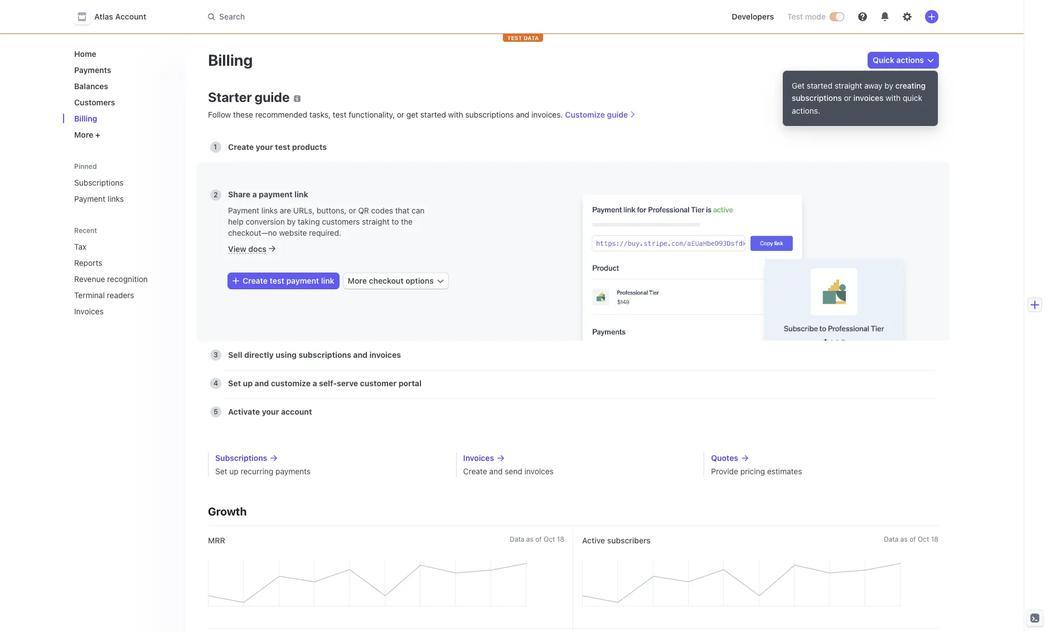 Task type: describe. For each thing, give the bounding box(es) containing it.
taking
[[298, 217, 320, 226]]

payment links are urls, buttons, or qr codes that can help conversion by taking customers straight to the checkout—no website required.
[[228, 206, 425, 238]]

payment links link
[[70, 190, 177, 208]]

activate your account
[[228, 407, 312, 417]]

your for activate
[[262, 407, 279, 417]]

using
[[276, 350, 297, 360]]

as for active subscribers
[[901, 535, 908, 544]]

recent navigation links element
[[63, 226, 186, 321]]

of for mrr
[[535, 535, 542, 544]]

subscriptions inside pinned element
[[74, 178, 124, 187]]

sell directly using subscriptions and invoices
[[228, 350, 401, 360]]

balances link
[[70, 77, 177, 95]]

set up recurring payments
[[215, 467, 311, 476]]

payment for payment links are urls, buttons, or qr codes that can help conversion by taking customers straight to the checkout—no website required.
[[228, 206, 259, 215]]

or inside payment links are urls, buttons, or qr codes that can help conversion by taking customers straight to the checkout—no website required.
[[349, 206, 356, 215]]

up for recurring
[[229, 467, 239, 476]]

developers link
[[727, 8, 779, 26]]

provide
[[711, 467, 738, 476]]

more checkout options button
[[343, 273, 448, 289]]

guide for starter guide
[[255, 89, 290, 105]]

atlas account
[[94, 12, 146, 21]]

recommended
[[255, 110, 307, 119]]

required.
[[309, 228, 341, 238]]

0 vertical spatial straight
[[835, 81, 862, 90]]

0 vertical spatial by
[[885, 81, 893, 90]]

pricing
[[740, 467, 765, 476]]

actions
[[897, 55, 924, 65]]

recent
[[74, 226, 97, 235]]

quick actions
[[873, 55, 924, 65]]

recurring
[[241, 467, 273, 476]]

mode
[[805, 12, 826, 21]]

that
[[395, 206, 410, 215]]

billing link
[[70, 109, 177, 128]]

help image
[[858, 12, 867, 21]]

1 vertical spatial started
[[420, 110, 446, 119]]

payments
[[276, 467, 311, 476]]

payment for a
[[259, 190, 293, 199]]

1 horizontal spatial a
[[313, 379, 317, 388]]

up for and
[[243, 379, 253, 388]]

options
[[406, 276, 434, 286]]

checkout
[[369, 276, 404, 286]]

customize guide link
[[565, 110, 636, 119]]

customers
[[74, 98, 115, 107]]

send
[[505, 467, 522, 476]]

customers
[[322, 217, 360, 226]]

quick actions button
[[869, 52, 939, 68]]

home link
[[70, 45, 177, 63]]

starter
[[208, 89, 252, 105]]

link for share a payment link
[[294, 190, 308, 199]]

pinned navigation links element
[[70, 162, 177, 208]]

more for more +
[[74, 130, 93, 139]]

1 horizontal spatial subscriptions link
[[215, 453, 443, 464]]

0 vertical spatial subscriptions link
[[70, 173, 177, 192]]

provide pricing estimates
[[711, 467, 802, 476]]

creating
[[895, 81, 926, 90]]

payment for payment links
[[74, 194, 105, 204]]

customize
[[271, 379, 311, 388]]

home
[[74, 49, 96, 59]]

0 horizontal spatial with
[[448, 110, 463, 119]]

reports link
[[70, 254, 161, 272]]

links for payment links
[[108, 194, 124, 204]]

more for more checkout options
[[348, 276, 367, 286]]

settings image
[[903, 12, 912, 21]]

estimates
[[767, 467, 802, 476]]

account
[[115, 12, 146, 21]]

share a payment link
[[228, 190, 308, 199]]

data as of oct 18 for active subscribers
[[884, 535, 939, 544]]

share
[[228, 190, 250, 199]]

guide for customize guide
[[607, 110, 628, 119]]

with inside with quick actions.
[[886, 93, 901, 103]]

quotes link
[[711, 453, 939, 464]]

18 for mrr
[[557, 535, 564, 544]]

help
[[228, 217, 244, 226]]

or invoices
[[842, 93, 884, 103]]

set up and customize a self-serve customer portal
[[228, 379, 422, 388]]

activate
[[228, 407, 260, 417]]

+
[[95, 130, 100, 139]]

terminal readers link
[[70, 286, 161, 304]]

1 horizontal spatial subscriptions
[[465, 110, 514, 119]]

can
[[412, 206, 425, 215]]

payments link
[[70, 61, 177, 79]]

Search text field
[[201, 6, 516, 27]]

get
[[792, 81, 805, 90]]

conversion
[[246, 217, 285, 226]]

developers
[[732, 12, 774, 21]]

the
[[401, 217, 413, 226]]

1 vertical spatial invoices
[[369, 350, 401, 360]]

customer
[[360, 379, 397, 388]]

follow
[[208, 110, 231, 119]]

customers link
[[70, 93, 177, 112]]

test mode
[[787, 12, 826, 21]]

5
[[214, 408, 218, 416]]

core navigation links element
[[70, 45, 177, 144]]

and left invoices.
[[516, 110, 529, 119]]

atlas
[[94, 12, 113, 21]]

1 horizontal spatial started
[[807, 81, 833, 90]]

with quick actions.
[[792, 93, 922, 115]]

customize
[[565, 110, 605, 119]]

follow these recommended tasks, test functionality, or get started with subscriptions and invoices.
[[208, 110, 563, 119]]

self-
[[319, 379, 337, 388]]

data
[[524, 35, 539, 41]]

2
[[214, 191, 218, 199]]

quick
[[873, 55, 895, 65]]



Task type: vqa. For each thing, say whether or not it's contained in the screenshot.
middle Pin to navigation icon
no



Task type: locate. For each thing, give the bounding box(es) containing it.
1 vertical spatial a
[[313, 379, 317, 388]]

portal
[[399, 379, 422, 388]]

1 horizontal spatial straight
[[835, 81, 862, 90]]

1 oct from the left
[[544, 535, 555, 544]]

your down recommended
[[256, 142, 273, 152]]

billing up more +
[[74, 114, 97, 123]]

subscriptions link
[[70, 173, 177, 192], [215, 453, 443, 464]]

test data
[[507, 35, 539, 41]]

1 horizontal spatial more
[[348, 276, 367, 286]]

0 vertical spatial a
[[252, 190, 257, 199]]

data
[[510, 535, 524, 544], [884, 535, 899, 544]]

actions.
[[792, 106, 820, 115]]

oct for active subscribers
[[918, 535, 929, 544]]

1
[[214, 143, 217, 151]]

2 horizontal spatial invoices
[[854, 93, 884, 103]]

and
[[516, 110, 529, 119], [353, 350, 368, 360], [255, 379, 269, 388], [489, 467, 503, 476]]

active
[[582, 536, 605, 545]]

1 horizontal spatial set
[[228, 379, 241, 388]]

0 vertical spatial payment
[[259, 190, 293, 199]]

create for create and send invoices
[[463, 467, 487, 476]]

test left products
[[275, 142, 290, 152]]

0 horizontal spatial payment
[[74, 194, 105, 204]]

functionality,
[[349, 110, 395, 119]]

0 horizontal spatial data as of oct 18
[[510, 535, 564, 544]]

0 horizontal spatial data
[[510, 535, 524, 544]]

data as of oct 18
[[510, 535, 564, 544], [884, 535, 939, 544]]

straight inside payment links are urls, buttons, or qr codes that can help conversion by taking customers straight to the checkout—no website required.
[[362, 217, 390, 226]]

1 vertical spatial invoices link
[[463, 453, 691, 464]]

create inside "link"
[[243, 276, 268, 286]]

more inside more checkout options button
[[348, 276, 367, 286]]

payment inside "link"
[[286, 276, 319, 286]]

2 of from the left
[[910, 535, 916, 544]]

view docs
[[228, 244, 267, 254]]

create for create your test products
[[228, 142, 254, 152]]

billing up "starter"
[[208, 51, 253, 69]]

straight
[[835, 81, 862, 90], [362, 217, 390, 226]]

set right '4'
[[228, 379, 241, 388]]

directly
[[244, 350, 274, 360]]

0 vertical spatial subscriptions
[[792, 93, 842, 103]]

1 horizontal spatial 18
[[931, 535, 939, 544]]

view
[[228, 244, 246, 254]]

test right "tasks,"
[[333, 110, 347, 119]]

create down docs
[[243, 276, 268, 286]]

growth
[[208, 505, 247, 518]]

test inside "link"
[[270, 276, 284, 286]]

0 horizontal spatial billing
[[74, 114, 97, 123]]

0 vertical spatial invoices
[[854, 93, 884, 103]]

recent element
[[63, 238, 186, 321]]

1 horizontal spatial guide
[[607, 110, 628, 119]]

0 vertical spatial links
[[108, 194, 124, 204]]

oct for mrr
[[544, 535, 555, 544]]

atlas account button
[[74, 9, 157, 25]]

1 horizontal spatial or
[[397, 110, 404, 119]]

more +
[[74, 130, 100, 139]]

mrr
[[208, 536, 225, 545]]

2 vertical spatial subscriptions
[[299, 350, 351, 360]]

invoices down terminal
[[74, 307, 104, 316]]

2 horizontal spatial or
[[844, 93, 851, 103]]

0 horizontal spatial by
[[287, 217, 296, 226]]

1 vertical spatial or
[[397, 110, 404, 119]]

search
[[219, 12, 245, 21]]

create right 1
[[228, 142, 254, 152]]

1 horizontal spatial data
[[884, 535, 899, 544]]

pinned
[[74, 162, 97, 171]]

0 horizontal spatial of
[[535, 535, 542, 544]]

1 vertical spatial straight
[[362, 217, 390, 226]]

revenue recognition link
[[70, 270, 161, 288]]

payment
[[74, 194, 105, 204], [228, 206, 259, 215]]

billing inside billing link
[[74, 114, 97, 123]]

0 horizontal spatial 18
[[557, 535, 564, 544]]

pinned element
[[70, 173, 177, 208]]

payment down "website"
[[286, 276, 319, 286]]

away
[[864, 81, 883, 90]]

by up "website"
[[287, 217, 296, 226]]

0 horizontal spatial oct
[[544, 535, 555, 544]]

0 vertical spatial invoices link
[[70, 302, 161, 321]]

up left recurring
[[229, 467, 239, 476]]

payment up are
[[259, 190, 293, 199]]

1 horizontal spatial with
[[886, 93, 901, 103]]

1 horizontal spatial oct
[[918, 535, 929, 544]]

tax link
[[70, 238, 161, 256]]

links
[[108, 194, 124, 204], [261, 206, 278, 215]]

2 data as of oct 18 from the left
[[884, 535, 939, 544]]

test
[[787, 12, 803, 21]]

0 vertical spatial subscriptions
[[74, 178, 124, 187]]

1 vertical spatial links
[[261, 206, 278, 215]]

2 vertical spatial create
[[463, 467, 487, 476]]

test down view docs link
[[270, 276, 284, 286]]

18 for active subscribers
[[931, 535, 939, 544]]

0 vertical spatial set
[[228, 379, 241, 388]]

guide
[[255, 89, 290, 105], [607, 110, 628, 119]]

data as of oct 18 for mrr
[[510, 535, 564, 544]]

create test payment link link
[[228, 273, 339, 289]]

1 horizontal spatial invoices
[[525, 467, 554, 476]]

payment inside payment links link
[[74, 194, 105, 204]]

0 vertical spatial payment
[[74, 194, 105, 204]]

qr
[[358, 206, 369, 215]]

urls,
[[293, 206, 315, 215]]

started
[[807, 81, 833, 90], [420, 110, 446, 119]]

1 horizontal spatial as
[[901, 535, 908, 544]]

account
[[281, 407, 312, 417]]

0 horizontal spatial a
[[252, 190, 257, 199]]

2 data from the left
[[884, 535, 899, 544]]

0 horizontal spatial subscriptions
[[299, 350, 351, 360]]

sell
[[228, 350, 242, 360]]

link up urls,
[[294, 190, 308, 199]]

subscriptions up recurring
[[215, 453, 267, 463]]

or left get
[[397, 110, 404, 119]]

test
[[333, 110, 347, 119], [275, 142, 290, 152], [270, 276, 284, 286]]

and up serve
[[353, 350, 368, 360]]

active subscribers
[[582, 536, 651, 545]]

or
[[844, 93, 851, 103], [397, 110, 404, 119], [349, 206, 356, 215]]

data for active subscribers
[[884, 535, 899, 544]]

buttons,
[[317, 206, 347, 215]]

1 vertical spatial with
[[448, 110, 463, 119]]

with right get
[[448, 110, 463, 119]]

2 vertical spatial test
[[270, 276, 284, 286]]

0 vertical spatial guide
[[255, 89, 290, 105]]

are
[[280, 206, 291, 215]]

1 vertical spatial set
[[215, 467, 227, 476]]

1 vertical spatial more
[[348, 276, 367, 286]]

of for active subscribers
[[910, 535, 916, 544]]

terminal readers
[[74, 291, 134, 300]]

up up activate
[[243, 379, 253, 388]]

payments
[[74, 65, 111, 75]]

0 vertical spatial started
[[807, 81, 833, 90]]

subscriptions inside 'creating subscriptions'
[[792, 93, 842, 103]]

subscriptions link up payment links
[[70, 173, 177, 192]]

website
[[279, 228, 307, 238]]

1 data from the left
[[510, 535, 524, 544]]

quick
[[903, 93, 922, 103]]

create test payment link
[[243, 276, 334, 286]]

2 oct from the left
[[918, 535, 929, 544]]

links inside pinned element
[[108, 194, 124, 204]]

0 horizontal spatial subscriptions
[[74, 178, 124, 187]]

1 vertical spatial billing
[[74, 114, 97, 123]]

more inside core navigation links element
[[74, 130, 93, 139]]

0 horizontal spatial started
[[420, 110, 446, 119]]

a right share
[[252, 190, 257, 199]]

2 18 from the left
[[931, 535, 939, 544]]

create and send invoices
[[463, 467, 554, 476]]

1 horizontal spatial of
[[910, 535, 916, 544]]

data for mrr
[[510, 535, 524, 544]]

readers
[[107, 291, 134, 300]]

2 horizontal spatial subscriptions
[[792, 93, 842, 103]]

link
[[294, 190, 308, 199], [321, 276, 334, 286]]

1 as from the left
[[526, 535, 534, 544]]

3
[[214, 351, 218, 359]]

1 of from the left
[[535, 535, 542, 544]]

subscribers
[[607, 536, 651, 545]]

these
[[233, 110, 253, 119]]

revenue
[[74, 274, 105, 284]]

2 as from the left
[[901, 535, 908, 544]]

0 horizontal spatial subscriptions link
[[70, 173, 177, 192]]

invoices
[[854, 93, 884, 103], [369, 350, 401, 360], [525, 467, 554, 476]]

customize guide
[[565, 110, 628, 119]]

get started straight away by
[[792, 81, 895, 90]]

payment links
[[74, 194, 124, 204]]

1 data as of oct 18 from the left
[[510, 535, 564, 544]]

1 vertical spatial link
[[321, 276, 334, 286]]

invoices.
[[532, 110, 563, 119]]

with
[[886, 93, 901, 103], [448, 110, 463, 119]]

your for create
[[256, 142, 273, 152]]

0 vertical spatial or
[[844, 93, 851, 103]]

0 horizontal spatial up
[[229, 467, 239, 476]]

more left the checkout
[[348, 276, 367, 286]]

2 vertical spatial or
[[349, 206, 356, 215]]

links inside payment links are urls, buttons, or qr codes that can help conversion by taking customers straight to the checkout—no website required.
[[261, 206, 278, 215]]

create
[[228, 142, 254, 152], [243, 276, 268, 286], [463, 467, 487, 476]]

4
[[214, 379, 218, 388]]

0 vertical spatial test
[[333, 110, 347, 119]]

1 vertical spatial invoices
[[463, 453, 494, 463]]

balances
[[74, 81, 108, 91]]

0 horizontal spatial links
[[108, 194, 124, 204]]

get
[[406, 110, 418, 119]]

0 horizontal spatial invoices
[[369, 350, 401, 360]]

to
[[392, 217, 399, 226]]

link for create test payment link
[[321, 276, 334, 286]]

checkout—no
[[228, 228, 277, 238]]

as for mrr
[[526, 535, 534, 544]]

and left send
[[489, 467, 503, 476]]

payment for test
[[286, 276, 319, 286]]

guide up recommended
[[255, 89, 290, 105]]

subscriptions up payment links
[[74, 178, 124, 187]]

link inside "link"
[[321, 276, 334, 286]]

invoices up create and send invoices
[[463, 453, 494, 463]]

1 horizontal spatial up
[[243, 379, 253, 388]]

2 vertical spatial invoices
[[525, 467, 554, 476]]

0 horizontal spatial guide
[[255, 89, 290, 105]]

1 horizontal spatial invoices
[[463, 453, 494, 463]]

0 horizontal spatial invoices link
[[70, 302, 161, 321]]

1 vertical spatial guide
[[607, 110, 628, 119]]

1 vertical spatial test
[[275, 142, 290, 152]]

create for create test payment link
[[243, 276, 268, 286]]

by inside payment links are urls, buttons, or qr codes that can help conversion by taking customers straight to the checkout—no website required.
[[287, 217, 296, 226]]

or left qr
[[349, 206, 356, 215]]

of
[[535, 535, 542, 544], [910, 535, 916, 544]]

terminal
[[74, 291, 105, 300]]

payment
[[259, 190, 293, 199], [286, 276, 319, 286]]

1 horizontal spatial data as of oct 18
[[884, 535, 939, 544]]

0 vertical spatial link
[[294, 190, 308, 199]]

1 vertical spatial your
[[262, 407, 279, 417]]

1 horizontal spatial by
[[885, 81, 893, 90]]

subscriptions link up payments
[[215, 453, 443, 464]]

set for set up recurring payments
[[215, 467, 227, 476]]

set for set up and customize a self-serve customer portal
[[228, 379, 241, 388]]

create left send
[[463, 467, 487, 476]]

1 horizontal spatial invoices link
[[463, 453, 691, 464]]

invoices right send
[[525, 467, 554, 476]]

set left recurring
[[215, 467, 227, 476]]

straight up the or invoices
[[835, 81, 862, 90]]

1 vertical spatial create
[[243, 276, 268, 286]]

or down get started straight away by
[[844, 93, 851, 103]]

more
[[74, 130, 93, 139], [348, 276, 367, 286]]

1 horizontal spatial links
[[261, 206, 278, 215]]

invoices inside the recent element
[[74, 307, 104, 316]]

1 vertical spatial payment
[[228, 206, 259, 215]]

serve
[[337, 379, 358, 388]]

1 vertical spatial payment
[[286, 276, 319, 286]]

link down required.
[[321, 276, 334, 286]]

payment up help
[[228, 206, 259, 215]]

0 horizontal spatial or
[[349, 206, 356, 215]]

guide right customize
[[607, 110, 628, 119]]

straight down codes
[[362, 217, 390, 226]]

payment up recent
[[74, 194, 105, 204]]

a left self-
[[313, 379, 317, 388]]

more left +
[[74, 130, 93, 139]]

1 vertical spatial subscriptions link
[[215, 453, 443, 464]]

oct
[[544, 535, 555, 544], [918, 535, 929, 544]]

1 vertical spatial up
[[229, 467, 239, 476]]

more checkout options
[[348, 276, 434, 286]]

products
[[292, 142, 327, 152]]

0 vertical spatial billing
[[208, 51, 253, 69]]

and down directly
[[255, 379, 269, 388]]

invoices up the "customer"
[[369, 350, 401, 360]]

1 horizontal spatial link
[[321, 276, 334, 286]]

1 horizontal spatial subscriptions
[[215, 453, 267, 463]]

reports
[[74, 258, 102, 268]]

Search search field
[[201, 6, 516, 27]]

0 horizontal spatial more
[[74, 130, 93, 139]]

with left quick
[[886, 93, 901, 103]]

0 horizontal spatial set
[[215, 467, 227, 476]]

payment inside payment links are urls, buttons, or qr codes that can help conversion by taking customers straight to the checkout—no website required.
[[228, 206, 259, 215]]

your
[[256, 142, 273, 152], [262, 407, 279, 417]]

links for payment links are urls, buttons, or qr codes that can help conversion by taking customers straight to the checkout—no website required.
[[261, 206, 278, 215]]

0 vertical spatial with
[[886, 93, 901, 103]]

0 vertical spatial more
[[74, 130, 93, 139]]

1 vertical spatial subscriptions
[[215, 453, 267, 463]]

codes
[[371, 206, 393, 215]]

0 vertical spatial create
[[228, 142, 254, 152]]

0 horizontal spatial link
[[294, 190, 308, 199]]

by right away
[[885, 81, 893, 90]]

1 18 from the left
[[557, 535, 564, 544]]

0 vertical spatial your
[[256, 142, 273, 152]]

invoices down away
[[854, 93, 884, 103]]

your left the account
[[262, 407, 279, 417]]

1 horizontal spatial billing
[[208, 51, 253, 69]]

1 vertical spatial by
[[287, 217, 296, 226]]



